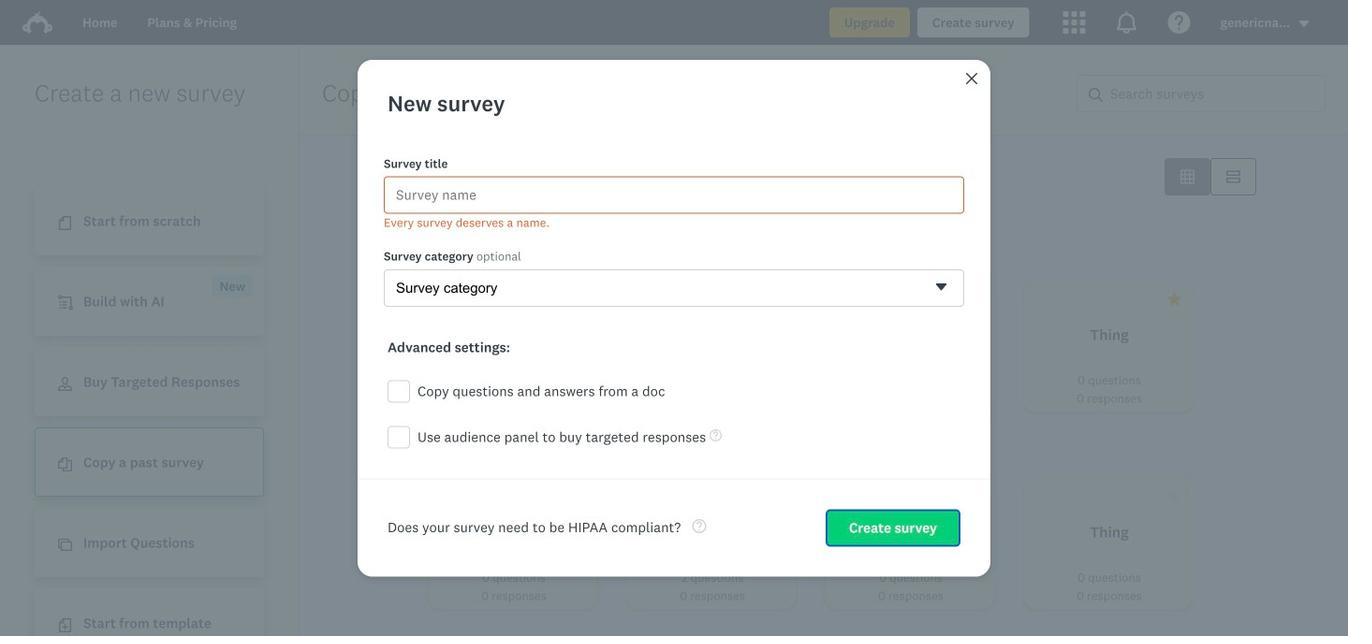Task type: locate. For each thing, give the bounding box(es) containing it.
dropdown arrow icon image
[[1298, 17, 1311, 30], [1300, 21, 1310, 27]]

textboxmultiple image
[[1227, 170, 1241, 184]]

1 horizontal spatial help image
[[710, 430, 722, 442]]

products icon image
[[1064, 11, 1086, 34], [1064, 11, 1086, 34]]

starfilled image
[[546, 170, 560, 184], [572, 292, 586, 306], [771, 292, 785, 306], [1168, 292, 1182, 306], [1168, 490, 1182, 504]]

brand logo image
[[22, 7, 52, 37], [22, 11, 52, 34]]

2 brand logo image from the top
[[22, 11, 52, 34]]

help icon image
[[1169, 11, 1191, 34]]

help image
[[710, 430, 722, 442], [692, 520, 707, 534]]

0 horizontal spatial help image
[[692, 520, 707, 534]]

search image
[[1089, 88, 1103, 102]]

dialog
[[358, 60, 991, 577]]

user image
[[58, 378, 72, 392]]

0 vertical spatial help image
[[710, 430, 722, 442]]

documentclone image
[[58, 458, 72, 472]]

1 vertical spatial help image
[[692, 520, 707, 534]]

close image
[[965, 71, 980, 86], [967, 73, 978, 84]]

notification center icon image
[[1116, 11, 1139, 34]]



Task type: describe. For each thing, give the bounding box(es) containing it.
clone image
[[58, 539, 72, 553]]

document image
[[58, 217, 72, 231]]

grid image
[[1181, 170, 1195, 184]]

documentplus image
[[58, 619, 72, 633]]

1 brand logo image from the top
[[22, 7, 52, 37]]

Search surveys field
[[1103, 76, 1325, 111]]

Survey name field
[[384, 176, 965, 214]]



Task type: vqa. For each thing, say whether or not it's contained in the screenshot.
Comment Image
no



